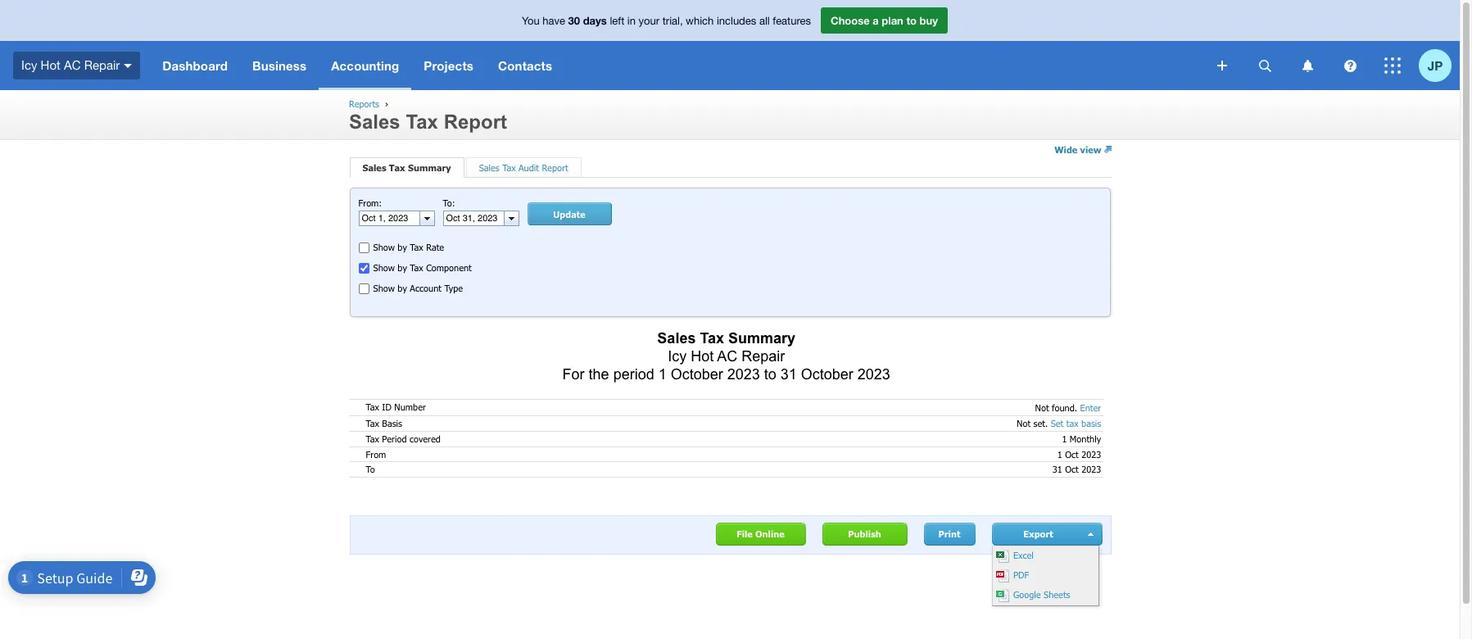 Task type: locate. For each thing, give the bounding box(es) containing it.
sales tax summary
[[363, 163, 451, 173]]

to
[[366, 464, 375, 475]]

0 horizontal spatial 31
[[781, 366, 797, 383]]

reports
[[349, 98, 380, 109]]

accounting button
[[319, 41, 412, 90]]

1 horizontal spatial repair
[[742, 348, 785, 365]]

the
[[589, 366, 610, 383]]

0 horizontal spatial october
[[671, 366, 724, 383]]

oct down 1 oct 2023 on the bottom right
[[1066, 464, 1079, 475]]

to inside banner
[[907, 14, 917, 27]]

1 horizontal spatial 31
[[1053, 464, 1063, 475]]

1 vertical spatial to
[[765, 366, 777, 383]]

1 right period
[[659, 366, 667, 383]]

from:
[[359, 198, 382, 208]]

31
[[781, 366, 797, 383], [1053, 464, 1063, 475]]

show for show by tax component
[[373, 262, 395, 273]]

banner
[[0, 0, 1461, 90]]

1 oct from the top
[[1066, 449, 1079, 459]]

audit
[[519, 163, 539, 173]]

to
[[907, 14, 917, 27], [765, 366, 777, 383]]

0 horizontal spatial repair
[[84, 58, 120, 72]]

0 vertical spatial not
[[1036, 402, 1050, 413]]

trial,
[[663, 15, 683, 27]]

by for show by tax rate
[[398, 242, 407, 253]]

1 horizontal spatial not
[[1036, 402, 1050, 413]]

1 up 31 oct 2023
[[1058, 449, 1063, 459]]

not
[[1036, 402, 1050, 413], [1017, 418, 1031, 429]]

publish
[[849, 529, 882, 539]]

october
[[671, 366, 724, 383], [801, 366, 854, 383]]

tax id number
[[366, 402, 426, 412]]

tax
[[1067, 418, 1079, 429]]

1 horizontal spatial ac
[[717, 348, 738, 365]]

not up set.
[[1036, 402, 1050, 413]]

1
[[659, 366, 667, 383], [1063, 434, 1068, 444], [1058, 449, 1063, 459]]

2 october from the left
[[801, 366, 854, 383]]

buy
[[920, 14, 938, 27]]

contacts button
[[486, 41, 565, 90]]

0 vertical spatial summary
[[408, 163, 451, 173]]

includes
[[717, 15, 757, 27]]

oct up 31 oct 2023
[[1066, 449, 1079, 459]]

30
[[569, 14, 580, 27]]

31 inside sales tax summary icy hot ac repair for the period 1 october 2023 to 31 october 2023
[[781, 366, 797, 383]]

0 vertical spatial icy
[[21, 58, 37, 72]]

rate
[[426, 242, 444, 253]]

0 horizontal spatial summary
[[408, 163, 451, 173]]

1 vertical spatial show
[[373, 262, 395, 273]]

1 down not set. set tax basis
[[1063, 434, 1068, 444]]

3 show from the top
[[373, 283, 395, 294]]

0 vertical spatial to
[[907, 14, 917, 27]]

jp button
[[1420, 41, 1461, 90]]

google sheets link
[[993, 586, 1099, 606]]

Show by Tax Rate checkbox
[[359, 243, 369, 253]]

1 vertical spatial oct
[[1066, 464, 1079, 475]]

from
[[366, 449, 386, 459]]

banner containing jp
[[0, 0, 1461, 90]]

1 vertical spatial icy
[[668, 348, 687, 365]]

tax period covered
[[366, 434, 441, 444]]

1 october from the left
[[671, 366, 724, 383]]

1 horizontal spatial icy
[[668, 348, 687, 365]]

1 for 1 monthly
[[1063, 434, 1068, 444]]

by left account
[[398, 283, 407, 294]]

show for show by account type
[[373, 283, 395, 294]]

you
[[522, 15, 540, 27]]

basis
[[1082, 418, 1102, 429]]

1 vertical spatial 1
[[1063, 434, 1068, 444]]

1 vertical spatial 31
[[1053, 464, 1063, 475]]

pdf
[[1011, 570, 1030, 580]]

0 horizontal spatial to
[[765, 366, 777, 383]]

0 horizontal spatial report
[[444, 111, 507, 133]]

0 vertical spatial 1
[[659, 366, 667, 383]]

2 show from the top
[[373, 262, 395, 273]]

2 by from the top
[[398, 262, 407, 273]]

repair inside sales tax summary icy hot ac repair for the period 1 october 2023 to 31 october 2023
[[742, 348, 785, 365]]

0 vertical spatial hot
[[41, 58, 60, 72]]

1 horizontal spatial october
[[801, 366, 854, 383]]

show right show by tax component option
[[373, 262, 395, 273]]

set tax basis link
[[1051, 418, 1102, 429]]

report
[[444, 111, 507, 133], [542, 163, 568, 173]]

file online link
[[716, 523, 806, 546]]

dashboard
[[163, 58, 228, 73]]

1 horizontal spatial hot
[[691, 348, 714, 365]]

summary inside sales tax summary icy hot ac repair for the period 1 october 2023 to 31 october 2023
[[729, 330, 796, 346]]

1 vertical spatial summary
[[729, 330, 796, 346]]

0 horizontal spatial hot
[[41, 58, 60, 72]]

report down projects
[[444, 111, 507, 133]]

0 vertical spatial ac
[[64, 58, 81, 72]]

0 vertical spatial report
[[444, 111, 507, 133]]

reports link
[[349, 98, 380, 109]]

1 inside sales tax summary icy hot ac repair for the period 1 october 2023 to 31 october 2023
[[659, 366, 667, 383]]

projects button
[[412, 41, 486, 90]]

1 vertical spatial hot
[[691, 348, 714, 365]]

›
[[385, 98, 389, 109]]

icy
[[21, 58, 37, 72], [668, 348, 687, 365]]

oct for 1
[[1066, 449, 1079, 459]]

jp
[[1428, 58, 1444, 73]]

hot
[[41, 58, 60, 72], [691, 348, 714, 365]]

1 horizontal spatial summary
[[729, 330, 796, 346]]

choose
[[831, 14, 870, 27]]

show right show by account type option
[[373, 283, 395, 294]]

sheets
[[1044, 589, 1071, 600]]

navigation containing dashboard
[[150, 41, 1206, 90]]

by
[[398, 242, 407, 253], [398, 262, 407, 273], [398, 283, 407, 294]]

accounting
[[331, 58, 399, 73]]

1 by from the top
[[398, 242, 407, 253]]

icy inside icy hot ac repair popup button
[[21, 58, 37, 72]]

not left set.
[[1017, 418, 1031, 429]]

sales inside reports › sales tax report
[[349, 111, 401, 133]]

0 vertical spatial repair
[[84, 58, 120, 72]]

tax
[[406, 111, 438, 133], [389, 163, 406, 173], [503, 163, 516, 173], [410, 242, 424, 253], [410, 262, 424, 273], [700, 330, 725, 346], [366, 402, 379, 412], [366, 418, 379, 429], [366, 434, 379, 444]]

sales tax summary link
[[363, 163, 451, 173]]

1 vertical spatial ac
[[717, 348, 738, 365]]

your
[[639, 15, 660, 27]]

0 vertical spatial by
[[398, 242, 407, 253]]

Show by Tax Component checkbox
[[359, 263, 369, 274]]

2 vertical spatial 1
[[1058, 449, 1063, 459]]

0 vertical spatial 31
[[781, 366, 797, 383]]

3 by from the top
[[398, 283, 407, 294]]

navigation
[[150, 41, 1206, 90]]

1 vertical spatial repair
[[742, 348, 785, 365]]

hot inside sales tax summary icy hot ac repair for the period 1 october 2023 to 31 october 2023
[[691, 348, 714, 365]]

ac
[[64, 58, 81, 72], [717, 348, 738, 365]]

sales inside sales tax summary icy hot ac repair for the period 1 october 2023 to 31 october 2023
[[658, 330, 696, 346]]

1 vertical spatial by
[[398, 262, 407, 273]]

for
[[563, 366, 585, 383]]

sales
[[349, 111, 401, 133], [363, 163, 387, 173], [479, 163, 500, 173], [658, 330, 696, 346]]

icy hot ac repair button
[[0, 41, 150, 90]]

reports › sales tax report
[[349, 98, 507, 133]]

publish button
[[823, 523, 908, 546]]

1 vertical spatial report
[[542, 163, 568, 173]]

online
[[756, 529, 785, 539]]

repair inside popup button
[[84, 58, 120, 72]]

2 vertical spatial show
[[373, 283, 395, 294]]

1 horizontal spatial to
[[907, 14, 917, 27]]

2 vertical spatial by
[[398, 283, 407, 294]]

days
[[583, 14, 607, 27]]

by down show by tax rate
[[398, 262, 407, 273]]

excel
[[1011, 550, 1034, 561]]

0 horizontal spatial not
[[1017, 418, 1031, 429]]

0 vertical spatial show
[[373, 242, 395, 253]]

sales for sales tax summary icy hot ac repair for the period 1 october 2023 to 31 october 2023
[[658, 330, 696, 346]]

0 vertical spatial oct
[[1066, 449, 1079, 459]]

basis
[[382, 418, 402, 429]]

2 oct from the top
[[1066, 464, 1079, 475]]

report right audit
[[542, 163, 568, 173]]

repair
[[84, 58, 120, 72], [742, 348, 785, 365]]

1 show from the top
[[373, 242, 395, 253]]

0 horizontal spatial icy
[[21, 58, 37, 72]]

google
[[1014, 589, 1041, 600]]

1 vertical spatial not
[[1017, 418, 1031, 429]]

not for not set. set tax basis
[[1017, 418, 1031, 429]]

show by tax rate
[[373, 242, 444, 253]]

None text field
[[359, 212, 419, 225], [444, 212, 504, 225], [359, 212, 419, 225], [444, 212, 504, 225]]

svg image
[[1385, 57, 1402, 74], [1259, 59, 1272, 72], [1303, 59, 1313, 72], [1218, 61, 1228, 70], [124, 64, 132, 68]]

show right show by tax rate checkbox
[[373, 242, 395, 253]]

summary
[[408, 163, 451, 173], [729, 330, 796, 346]]

by up show by tax component
[[398, 242, 407, 253]]

0 horizontal spatial ac
[[64, 58, 81, 72]]

found.
[[1052, 402, 1078, 413]]

left
[[610, 15, 625, 27]]



Task type: vqa. For each thing, say whether or not it's contained in the screenshot.
Banner containing JP
yes



Task type: describe. For each thing, give the bounding box(es) containing it.
pdf link
[[993, 566, 1099, 586]]

print
[[939, 529, 961, 539]]

dashboard link
[[150, 41, 240, 90]]

show by account type
[[373, 283, 463, 294]]

1 horizontal spatial report
[[542, 163, 568, 173]]

report inside reports › sales tax report
[[444, 111, 507, 133]]

1 oct 2023
[[1058, 449, 1102, 459]]

icy hot ac repair
[[21, 58, 120, 72]]

enter
[[1081, 402, 1102, 413]]

sales for sales tax audit report
[[479, 163, 500, 173]]

tax inside sales tax summary icy hot ac repair for the period 1 october 2023 to 31 october 2023
[[700, 330, 725, 346]]

a
[[873, 14, 879, 27]]

have
[[543, 15, 566, 27]]

31 oct 2023
[[1053, 464, 1102, 475]]

print link
[[924, 523, 976, 546]]

number
[[395, 402, 426, 412]]

1 for 1 oct 2023
[[1058, 449, 1063, 459]]

sales for sales tax summary
[[363, 163, 387, 173]]

business button
[[240, 41, 319, 90]]

sales tax summary icy hot ac repair for the period 1 october 2023 to 31 october 2023
[[563, 330, 891, 383]]

svg image inside icy hot ac repair popup button
[[124, 64, 132, 68]]

not found. enter
[[1036, 402, 1102, 413]]

period
[[614, 366, 655, 383]]

set
[[1051, 418, 1064, 429]]

all
[[760, 15, 770, 27]]

business
[[252, 58, 307, 73]]

set.
[[1034, 418, 1048, 429]]

tax basis
[[366, 418, 402, 429]]

file online
[[737, 529, 785, 539]]

choose a plan to buy
[[831, 14, 938, 27]]

tax inside reports › sales tax report
[[406, 111, 438, 133]]

sales tax audit report
[[479, 163, 568, 173]]

to inside sales tax summary icy hot ac repair for the period 1 october 2023 to 31 october 2023
[[765, 366, 777, 383]]

show by tax component
[[373, 262, 472, 273]]

svg image
[[1345, 59, 1357, 72]]

monthly
[[1070, 434, 1102, 444]]

contacts
[[498, 58, 553, 73]]

sales tax audit report link
[[479, 163, 568, 173]]

period
[[382, 434, 407, 444]]

type
[[445, 283, 463, 294]]

not set. set tax basis
[[1017, 418, 1102, 429]]

oct for 31
[[1066, 464, 1079, 475]]

to:
[[443, 198, 455, 208]]

not for not found. enter
[[1036, 402, 1050, 413]]

show for show by tax rate
[[373, 242, 395, 253]]

features
[[773, 15, 811, 27]]

ac inside sales tax summary icy hot ac repair for the period 1 october 2023 to 31 october 2023
[[717, 348, 738, 365]]

update
[[553, 209, 586, 220]]

projects
[[424, 58, 474, 73]]

ac inside icy hot ac repair popup button
[[64, 58, 81, 72]]

plan
[[882, 14, 904, 27]]

1 monthly
[[1063, 434, 1102, 444]]

in
[[628, 15, 636, 27]]

you have 30 days left in your trial, which includes all features
[[522, 14, 811, 27]]

Show by Account Type checkbox
[[359, 284, 369, 294]]

excel link
[[993, 547, 1099, 566]]

file
[[737, 529, 753, 539]]

by for show by account type
[[398, 283, 407, 294]]

id
[[382, 402, 392, 412]]

summary for sales tax summary
[[408, 163, 451, 173]]

which
[[686, 15, 714, 27]]

covered
[[410, 434, 441, 444]]

export options... image
[[1088, 533, 1096, 536]]

google sheets
[[1011, 589, 1071, 600]]

icy inside sales tax summary icy hot ac repair for the period 1 october 2023 to 31 october 2023
[[668, 348, 687, 365]]

account
[[410, 283, 442, 294]]

by for show by tax component
[[398, 262, 407, 273]]

enter link
[[1081, 402, 1102, 413]]

component
[[426, 262, 472, 273]]

export
[[1024, 529, 1054, 539]]

update link
[[527, 202, 612, 225]]

hot inside icy hot ac repair popup button
[[41, 58, 60, 72]]

summary for sales tax summary icy hot ac repair for the period 1 october 2023 to 31 october 2023
[[729, 330, 796, 346]]



